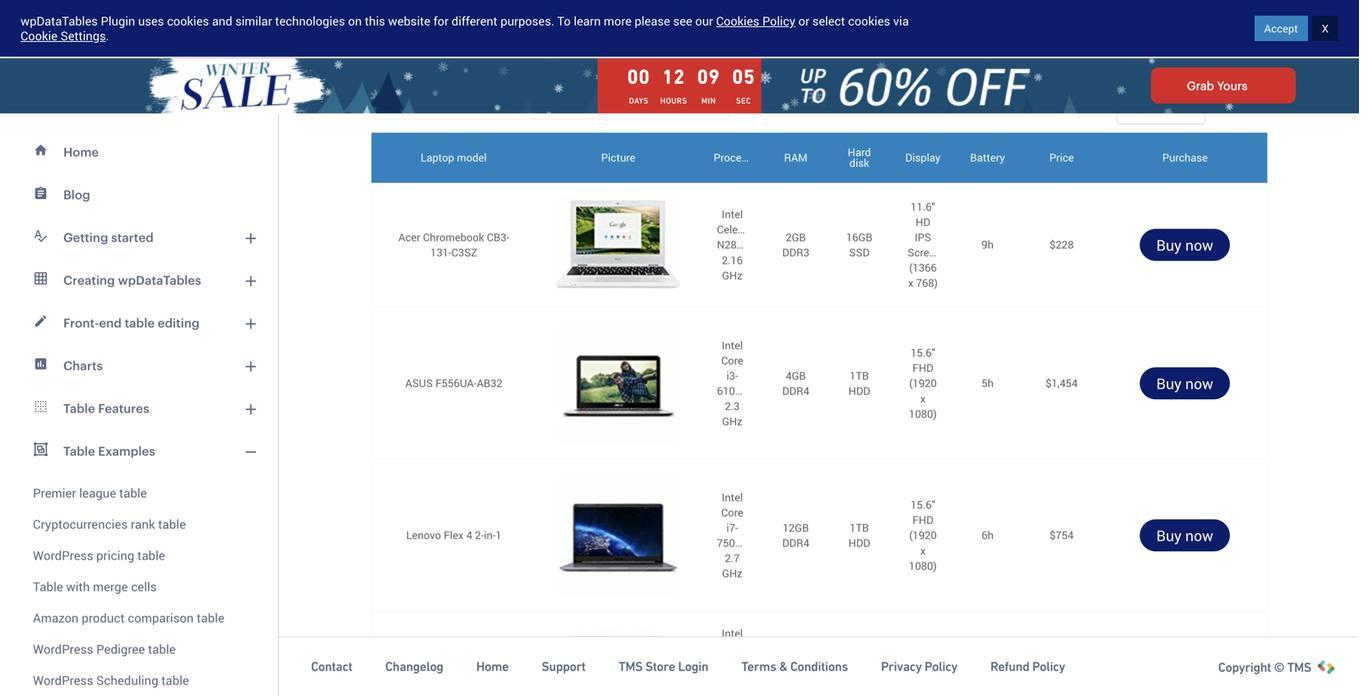 Task type: locate. For each thing, give the bounding box(es) containing it.
1080) for 6h
[[909, 559, 937, 574]]

asus for asus f556ua-ab32
[[405, 376, 433, 391]]

1 horizontal spatial tms
[[1287, 661, 1311, 675]]

intel inside intel core i5- 8250u (u
[[722, 626, 743, 641]]

different
[[452, 13, 498, 29]]

0 vertical spatial hdd
[[849, 384, 870, 399]]

copyright
[[1218, 661, 1271, 675]]

2 1080) from the top
[[909, 559, 937, 574]]

0 vertical spatial (1920
[[909, 376, 937, 391]]

table right rank
[[158, 516, 186, 533]]

policy right refund
[[1032, 660, 1065, 675]]

ddr3
[[782, 245, 809, 260]]

0 vertical spatial now
[[1185, 235, 1213, 255]]

0 vertical spatial core
[[721, 353, 743, 368]]

0 vertical spatial 1tb hdd
[[849, 369, 870, 399]]

1 intel from the top
[[722, 207, 743, 222]]

1tb hdd right 12gb ddr4
[[849, 521, 870, 551]]

3 buy from the top
[[1156, 526, 1182, 546]]

hdd for 12gb ddr4
[[849, 536, 870, 551]]

1 (1920 from the top
[[909, 376, 937, 391]]

ghz inside intel core i3- 6100u 2.3 ghz
[[722, 414, 742, 429]]

policy for privacy policy
[[925, 660, 958, 675]]

core up the i5-
[[721, 642, 743, 657]]

5h left 1,454
[[982, 376, 994, 391]]

1 wordpress from the top
[[33, 548, 93, 564]]

now for 1,454
[[1185, 374, 1213, 393]]

table inside wordpress pricing table link
[[137, 548, 165, 564]]

table up the premier league table
[[63, 444, 95, 459]]

ghz down "2.3"
[[722, 414, 742, 429]]

policy inside 'link'
[[925, 660, 958, 675]]

10 button
[[1128, 96, 1194, 124]]

1 core from the top
[[721, 353, 743, 368]]

table up cells
[[137, 548, 165, 564]]

15.6" for 6h
[[911, 498, 935, 513]]

policy inside wpdatatables plugin uses cookies and similar technologies on this website for different purposes. to learn more please see our cookies policy or select cookies via cookie settings .
[[762, 13, 795, 29]]

cryptocurrencies rank table
[[33, 516, 186, 533]]

ghz inside "intel celeron n2840 2.16 ghz"
[[722, 268, 742, 283]]

hard disk: activate to sort column ascending element
[[828, 133, 891, 183]]

1 vertical spatial fhd
[[913, 513, 933, 528]]

table down 'wordpress pedigree table' link
[[161, 673, 189, 689]]

intel core i7- 7500u 2.7 ghz
[[717, 490, 748, 581]]

table right end
[[125, 316, 155, 330]]

1 vertical spatial ddr4
[[782, 536, 809, 551]]

ddr4 for 4gb
[[782, 384, 809, 399]]

6100u
[[717, 384, 748, 399]]

1 vertical spatial wordpress
[[33, 641, 93, 658]]

(1920 for 5h
[[909, 376, 937, 391]]

1 vertical spatial wpdatatables
[[118, 273, 201, 288]]

1 vertical spatial buy now
[[1156, 374, 1213, 393]]

wordpress pricing table
[[33, 548, 165, 564]]

product
[[82, 610, 125, 627]]

intel up i3- on the bottom of the page
[[722, 338, 743, 353]]

0 vertical spatial 5h
[[982, 376, 994, 391]]

2 vertical spatial ddr4
[[782, 680, 809, 695]]

wordpress up with
[[33, 548, 93, 564]]

0 vertical spatial fhd
[[913, 361, 933, 376]]

0 horizontal spatial home link
[[10, 131, 268, 174]]

purposes.
[[501, 13, 554, 29]]

1 vertical spatial 1080)
[[909, 559, 937, 574]]

1 vertical spatial 1tb
[[850, 521, 869, 536]]

1 horizontal spatial cookies
[[848, 13, 890, 29]]

asus vivobook
[[416, 672, 492, 687]]

2-
[[475, 528, 484, 543]]

0 vertical spatial ghz
[[722, 268, 742, 283]]

3 buy now link from the top
[[1140, 520, 1230, 552]]

to
[[557, 13, 571, 29]]

core inside intel core i7- 7500u 2.7 ghz
[[721, 505, 743, 520]]

wpdatatables up editing
[[118, 273, 201, 288]]

x
[[908, 276, 914, 291], [920, 391, 926, 406], [920, 544, 926, 558]]

5h right 14.2" fhd (192
[[982, 672, 994, 687]]

0 vertical spatial table
[[63, 401, 95, 416]]

1 fhd from the top
[[913, 361, 933, 376]]

228
[[1056, 238, 1074, 252]]

hard disk
[[848, 145, 871, 170]]

intel up i7-
[[722, 490, 743, 505]]

1 buy now from the top
[[1156, 235, 1213, 255]]

end
[[99, 316, 122, 330]]

1 vertical spatial ghz
[[722, 414, 742, 429]]

1 vertical spatial 1tb hdd
[[849, 521, 870, 551]]

ghz for intel core i3- 6100u 2.3 ghz
[[722, 414, 742, 429]]

changelog link
[[385, 659, 443, 676]]

2 vertical spatial buy now link
[[1140, 520, 1230, 552]]

15.6" for 5h
[[911, 346, 935, 360]]

1 vertical spatial core
[[721, 505, 743, 520]]

asus for asus vivobook
[[416, 672, 444, 687]]

1tb right 4gb
[[850, 369, 869, 383]]

copyright © tms
[[1218, 661, 1311, 675]]

table inside 'wordpress pedigree table' link
[[148, 641, 176, 658]]

3 ghz from the top
[[722, 567, 742, 581]]

0 vertical spatial wpdatatables
[[21, 13, 98, 29]]

8gb ddr4
[[782, 665, 809, 695]]

home link up blog
[[10, 131, 268, 174]]

1 ddr4 from the top
[[782, 384, 809, 399]]

policy down 14.2"
[[925, 660, 958, 675]]

15.6" fhd (1920 x 1080) for 5h
[[909, 346, 937, 422]]

grab yours
[[1187, 79, 1248, 92]]

2 vertical spatial ghz
[[722, 567, 742, 581]]

1tb right 12gb
[[850, 521, 869, 536]]

table for table with merge cells
[[33, 579, 63, 596]]

intel inside intel core i3- 6100u 2.3 ghz
[[722, 338, 743, 353]]

1 buy now link from the top
[[1140, 229, 1230, 261]]

0 vertical spatial home
[[63, 145, 99, 159]]

3 buy now from the top
[[1156, 526, 1213, 546]]

table inside "wordpress scheduling table" link
[[161, 673, 189, 689]]

table
[[63, 401, 95, 416], [63, 444, 95, 459], [33, 579, 63, 596]]

now for 228
[[1185, 235, 1213, 255]]

columns
[[405, 63, 451, 78]]

home left the support link
[[476, 660, 509, 675]]

2 1tb hdd from the top
[[849, 521, 870, 551]]

5h
[[982, 376, 994, 391], [982, 672, 994, 687]]

2 horizontal spatial policy
[[1032, 660, 1065, 675]]

intel inside intel core i7- 7500u 2.7 ghz
[[722, 490, 743, 505]]

table for table features
[[63, 401, 95, 416]]

refund policy
[[990, 660, 1065, 675]]

processor
[[714, 150, 762, 165]]

2 now from the top
[[1185, 374, 1213, 393]]

1 vertical spatial (1920
[[909, 528, 937, 543]]

intel core i3- 6100u 2.3 ghz
[[717, 338, 748, 429]]

2 vertical spatial table
[[33, 579, 63, 596]]

fhd inside 14.2" fhd (192
[[913, 657, 933, 672]]

fhd for 4gb ddr4
[[913, 361, 933, 376]]

2 ghz from the top
[[722, 414, 742, 429]]

0 vertical spatial 1080)
[[909, 407, 937, 422]]

core for i3-
[[721, 353, 743, 368]]

0 vertical spatial buy now link
[[1140, 229, 1230, 261]]

2 (1920 from the top
[[909, 528, 937, 543]]

refund policy link
[[990, 659, 1065, 676]]

2 intel from the top
[[722, 338, 743, 353]]

2 wordpress from the top
[[33, 641, 93, 658]]

1 hdd from the top
[[849, 384, 870, 399]]

754
[[1056, 528, 1074, 543]]

buy now for 1,454
[[1156, 374, 1213, 393]]

1tb hdd for 4gb
[[849, 369, 870, 399]]

1 vertical spatial now
[[1185, 374, 1213, 393]]

fhd for 8gb ddr4
[[913, 657, 933, 672]]

1 vertical spatial asus
[[416, 672, 444, 687]]

1 15.6" from the top
[[911, 346, 935, 360]]

cookie settings button
[[21, 28, 106, 44]]

lenovo
[[406, 528, 441, 543]]

1 buy from the top
[[1156, 235, 1182, 255]]

table down comparison
[[148, 641, 176, 658]]

0 horizontal spatial cookies
[[167, 13, 209, 29]]

3 fhd from the top
[[913, 657, 933, 672]]

asus left f556ua-
[[405, 376, 433, 391]]

get
[[1237, 21, 1255, 36]]

columns button
[[371, 54, 479, 87]]

asus f556ua-ab32
[[405, 376, 503, 391]]

tms
[[619, 660, 643, 675], [1287, 661, 1311, 675]]

blog
[[63, 188, 90, 202]]

tms left store
[[619, 660, 643, 675]]

15.6" fhd (1920 x 1080)
[[909, 346, 937, 422], [909, 498, 937, 574]]

2 core from the top
[[721, 505, 743, 520]]

0 vertical spatial home link
[[10, 131, 268, 174]]

table for pricing
[[137, 548, 165, 564]]

1 horizontal spatial wpdatatables
[[118, 273, 201, 288]]

ddr4 down 4gb
[[782, 384, 809, 399]]

disk
[[849, 155, 869, 170]]

asus left vivobook
[[416, 672, 444, 687]]

login
[[678, 660, 708, 675]]

amazon product comparison table link
[[10, 603, 268, 634]]

2 vertical spatial buy now
[[1156, 526, 1213, 546]]

1 1080) from the top
[[909, 407, 937, 422]]

changelog
[[385, 660, 443, 675]]

core inside intel core i3- 6100u 2.3 ghz
[[721, 353, 743, 368]]

3 now from the top
[[1185, 526, 1213, 546]]

2 cookies from the left
[[848, 13, 890, 29]]

1 vertical spatial x
[[920, 391, 926, 406]]

1 vertical spatial home
[[476, 660, 509, 675]]

laptop model: activate to sort column ascending element
[[371, 133, 536, 183]]

celeron
[[717, 222, 753, 237]]

3 ddr4 from the top
[[782, 680, 809, 695]]

0 vertical spatial 1tb
[[850, 369, 869, 383]]

1 vertical spatial buy
[[1156, 374, 1182, 393]]

lap2 150x150.jpg image
[[557, 322, 680, 445]]

1 vertical spatial 15.6"
[[911, 498, 935, 513]]

core
[[721, 353, 743, 368], [721, 505, 743, 520], [721, 642, 743, 657]]

(1920 for 6h
[[909, 528, 937, 543]]

0 vertical spatial x
[[908, 276, 914, 291]]

acer
[[398, 230, 420, 245]]

wpdatatables plugin uses cookies and similar technologies on this website for different purposes. to learn more please see our cookies policy or select cookies via cookie settings .
[[21, 13, 909, 44]]

2 ddr4 from the top
[[782, 536, 809, 551]]

1 horizontal spatial home
[[476, 660, 509, 675]]

more
[[604, 13, 632, 29]]

table inside cryptocurrencies rank table link
[[158, 516, 186, 533]]

table inside premier league table link
[[119, 485, 147, 502]]

0 vertical spatial 15.6" fhd (1920 x 1080)
[[909, 346, 937, 422]]

1 1tb from the top
[[850, 369, 869, 383]]

now for 754
[[1185, 526, 1213, 546]]

2 vertical spatial core
[[721, 642, 743, 657]]

2 vertical spatial buy
[[1156, 526, 1182, 546]]

acer chromebook cb3- 131-c3sz
[[398, 230, 509, 260]]

core inside intel core i5- 8250u (u
[[721, 642, 743, 657]]

15.6"
[[911, 346, 935, 360], [911, 498, 935, 513]]

1 vertical spatial table
[[63, 444, 95, 459]]

table right comparison
[[197, 610, 224, 627]]

2 vertical spatial now
[[1185, 526, 1213, 546]]

2 vertical spatial fhd
[[913, 657, 933, 672]]

4gb
[[786, 369, 806, 383]]

i5-
[[726, 657, 738, 672]]

2.3
[[725, 399, 740, 414]]

core up i3- on the bottom of the page
[[721, 353, 743, 368]]

table down charts
[[63, 401, 95, 416]]

wpdatatables left .
[[21, 13, 98, 29]]

1 vertical spatial buy now link
[[1140, 368, 1230, 400]]

ddr4 down 12gb
[[782, 536, 809, 551]]

1080) for 5h
[[909, 407, 937, 422]]

wpdatatables inside wpdatatables plugin uses cookies and similar technologies on this website for different purposes. to learn more please see our cookies policy or select cookies via cookie settings .
[[21, 13, 98, 29]]

cookies left via
[[848, 13, 890, 29]]

0 vertical spatial ddr4
[[782, 384, 809, 399]]

1 vertical spatial hdd
[[849, 536, 870, 551]]

2 hdd from the top
[[849, 536, 870, 551]]

1 vertical spatial 5h
[[982, 672, 994, 687]]

1 5h from the top
[[982, 376, 994, 391]]

hdd right 12gb ddr4
[[849, 536, 870, 551]]

.
[[106, 28, 109, 44]]

2 5h from the top
[[982, 672, 994, 687]]

2 fhd from the top
[[913, 513, 933, 528]]

lap4 150x150.jpg image
[[557, 474, 680, 598]]

2 vertical spatial wordpress
[[33, 673, 93, 689]]

similar
[[235, 13, 272, 29]]

cells
[[131, 579, 157, 596]]

table features
[[63, 401, 149, 416]]

wordpress for wordpress pricing table
[[33, 548, 93, 564]]

table up cryptocurrencies rank table link
[[119, 485, 147, 502]]

0 vertical spatial 15.6"
[[911, 346, 935, 360]]

1 now from the top
[[1185, 235, 1213, 255]]

table for pedigree
[[148, 641, 176, 658]]

1 15.6" fhd (1920 x 1080) from the top
[[909, 346, 937, 422]]

06
[[732, 65, 755, 88]]

x button
[[1312, 16, 1339, 41]]

tms store login link
[[619, 659, 708, 676]]

cookies left the and
[[167, 13, 209, 29]]

3 intel from the top
[[722, 490, 743, 505]]

2 buy now from the top
[[1156, 374, 1213, 393]]

ddr4 down 8gb
[[782, 680, 809, 695]]

3 wordpress from the top
[[33, 673, 93, 689]]

table left with
[[33, 579, 63, 596]]

home up blog
[[63, 145, 99, 159]]

buy for 1,454
[[1156, 374, 1182, 393]]

buy for 754
[[1156, 526, 1182, 546]]

0 horizontal spatial wpdatatables
[[21, 13, 98, 29]]

2 buy now link from the top
[[1140, 368, 1230, 400]]

1 horizontal spatial home link
[[476, 659, 509, 676]]

2 vertical spatial x
[[920, 544, 926, 558]]

ghz down "2.16"
[[722, 268, 742, 283]]

league
[[79, 485, 116, 502]]

i7-
[[726, 521, 738, 536]]

intel inside "intel celeron n2840 2.16 ghz"
[[722, 207, 743, 222]]

core up i7-
[[721, 505, 743, 520]]

ghz for intel core i7- 7500u 2.7 ghz
[[722, 567, 742, 581]]

0 horizontal spatial policy
[[762, 13, 795, 29]]

ips
[[915, 230, 931, 245]]

0 vertical spatial wordpress
[[33, 548, 93, 564]]

this
[[365, 13, 385, 29]]

wordpress pedigree table link
[[10, 634, 268, 666]]

1 ghz from the top
[[722, 268, 742, 283]]

4 intel from the top
[[722, 626, 743, 641]]

ghz down '2.7'
[[722, 567, 742, 581]]

2 buy from the top
[[1156, 374, 1182, 393]]

3 core from the top
[[721, 642, 743, 657]]

wordpress down amazon on the bottom left
[[33, 641, 93, 658]]

buy now link
[[1140, 229, 1230, 261], [1140, 368, 1230, 400], [1140, 520, 1230, 552]]

ghz inside intel core i7- 7500u 2.7 ghz
[[722, 567, 742, 581]]

2 1tb from the top
[[850, 521, 869, 536]]

2 15.6" fhd (1920 x 1080) from the top
[[909, 498, 937, 574]]

wordpress down wordpress pedigree table
[[33, 673, 93, 689]]

0 vertical spatial asus
[[405, 376, 433, 391]]

0 vertical spatial buy now
[[1156, 235, 1213, 255]]

ddr4 for 8gb
[[782, 680, 809, 695]]

1 1tb hdd from the top
[[849, 369, 870, 399]]

1 horizontal spatial policy
[[925, 660, 958, 675]]

buy
[[1156, 235, 1182, 255], [1156, 374, 1182, 393], [1156, 526, 1182, 546]]

table inside front-end table editing link
[[125, 316, 155, 330]]

home link left the support link
[[476, 659, 509, 676]]

0 vertical spatial buy
[[1156, 235, 1182, 255]]

16gb
[[846, 230, 873, 245]]

table for league
[[119, 485, 147, 502]]

0 horizontal spatial home
[[63, 145, 99, 159]]

rank
[[131, 516, 155, 533]]

contact link
[[311, 659, 352, 676]]

premier
[[33, 485, 76, 502]]

2 15.6" from the top
[[911, 498, 935, 513]]

(1920
[[909, 376, 937, 391], [909, 528, 937, 543]]

hdd right 4gb ddr4
[[849, 384, 870, 399]]

1 vertical spatial 15.6" fhd (1920 x 1080)
[[909, 498, 937, 574]]

tms right ©
[[1287, 661, 1311, 675]]

1tb for 4gb ddr4
[[850, 369, 869, 383]]

4
[[466, 528, 472, 543]]

intel up celeron
[[722, 207, 743, 222]]

intel up the i5-
[[722, 626, 743, 641]]

policy left the or
[[762, 13, 795, 29]]

1 cookies from the left
[[167, 13, 209, 29]]

1tb hdd right 4gb ddr4
[[849, 369, 870, 399]]



Task type: vqa. For each thing, say whether or not it's contained in the screenshot.
Information for developers Link
no



Task type: describe. For each thing, give the bounding box(es) containing it.
Search form search field
[[346, 17, 898, 39]]

table examples link
[[10, 430, 268, 473]]

15.6" fhd (1920 x 1080) for 6h
[[909, 498, 937, 574]]

buy now for 754
[[1156, 526, 1213, 546]]

buy now link for 754
[[1140, 520, 1230, 552]]

flex
[[444, 528, 464, 543]]

12gb
[[783, 521, 809, 536]]

x for 5h
[[920, 391, 926, 406]]

display: activate to sort column ascending element
[[891, 133, 955, 183]]

x inside "11.6" hd ips screen (1366 x 768)"
[[908, 276, 914, 291]]

learn
[[574, 13, 601, 29]]

creating
[[63, 273, 115, 288]]

started
[[1258, 21, 1296, 36]]

store
[[645, 660, 675, 675]]

table for scheduling
[[161, 673, 189, 689]]

laptop
[[421, 150, 454, 165]]

5h for 14.2"
[[982, 672, 994, 687]]

intel celeron n2840 2.16 ghz
[[717, 207, 753, 283]]

buy for 228
[[1156, 235, 1182, 255]]

1 vertical spatial home link
[[476, 659, 509, 676]]

charts link
[[10, 345, 268, 387]]

768)
[[916, 276, 938, 291]]

10
[[1128, 102, 1140, 117]]

14.2"
[[911, 642, 935, 657]]

core for i7-
[[721, 505, 743, 520]]

sec
[[736, 96, 751, 106]]

merge
[[93, 579, 128, 596]]

wpdatatables - tables and charts manager wordpress plugin image
[[16, 14, 174, 44]]

print
[[522, 63, 547, 78]]

intel for intel core i3- 6100u 2.3 ghz
[[722, 338, 743, 353]]

table for rank
[[158, 516, 186, 533]]

11.6" hd ips screen (1366 x 768)
[[908, 199, 941, 291]]

purchase: activate to sort column ascending element
[[1103, 133, 1267, 183]]

settings
[[61, 28, 106, 44]]

picture
[[601, 150, 635, 165]]

wordpress for wordpress scheduling table
[[33, 673, 93, 689]]

plugin
[[101, 13, 135, 29]]

tms store login
[[619, 660, 708, 675]]

cookies
[[716, 13, 759, 29]]

buy now link for 1,454
[[1140, 368, 1230, 400]]

show
[[1074, 101, 1104, 116]]

table for end
[[125, 316, 155, 330]]

conditions
[[790, 660, 848, 675]]

2.16
[[722, 253, 743, 268]]

pricing
[[96, 548, 134, 564]]

ssd
[[849, 245, 870, 260]]

intel for intel core i7- 7500u 2.7 ghz
[[722, 490, 743, 505]]

via
[[893, 13, 909, 29]]

intel for intel celeron n2840 2.16 ghz
[[722, 207, 743, 222]]

ram
[[784, 150, 808, 165]]

1tb for 12gb ddr4
[[850, 521, 869, 536]]

00
[[627, 65, 650, 88]]

table for table examples
[[63, 444, 95, 459]]

table inside amazon product comparison table link
[[197, 610, 224, 627]]

wordpress for wordpress pedigree table
[[33, 641, 93, 658]]

ram: activate to sort column ascending element
[[764, 133, 828, 183]]

pedigree
[[96, 641, 145, 658]]

print button
[[489, 54, 563, 87]]

creating wpdatatables
[[63, 273, 201, 288]]

buy now link for 228
[[1140, 229, 1230, 261]]

1tb hdd for 12gb
[[849, 521, 870, 551]]

8gb
[[786, 665, 806, 679]]

amazon product comparison table
[[33, 610, 224, 627]]

front-end table editing
[[63, 316, 200, 330]]

1,454
[[1052, 376, 1078, 391]]

battery: activate to sort column ascending element
[[955, 133, 1021, 183]]

creating wpdatatables link
[[10, 259, 268, 302]]

&
[[779, 660, 787, 675]]

intel for intel core i5- 8250u (u
[[722, 626, 743, 641]]

2.7
[[725, 551, 740, 566]]

x
[[1322, 21, 1329, 36]]

0 horizontal spatial tms
[[619, 660, 643, 675]]

privacy policy
[[881, 660, 958, 675]]

getting started
[[63, 230, 154, 245]]

9h
[[982, 238, 994, 252]]

499
[[1056, 672, 1074, 687]]

price: activate to sort column ascending element
[[1021, 133, 1103, 183]]

processor: activate to sort column ascending element
[[701, 133, 764, 183]]

purchase
[[1162, 150, 1208, 165]]

select
[[812, 13, 845, 29]]

examples
[[98, 444, 155, 459]]

price
[[1049, 150, 1074, 165]]

scheduling
[[96, 673, 158, 689]]

buy now for 228
[[1156, 235, 1213, 255]]

screen
[[908, 245, 941, 260]]

cookie
[[21, 28, 58, 44]]

terms
[[741, 660, 776, 675]]

getting
[[63, 230, 108, 245]]

lap1 150x117.jpg image
[[557, 197, 680, 293]]

lap3 150x120.jpg image
[[557, 631, 680, 697]]

amazon
[[33, 610, 79, 627]]

table features link
[[10, 387, 268, 430]]

131-
[[431, 245, 451, 260]]

started
[[111, 230, 154, 245]]

terms & conditions link
[[741, 659, 848, 676]]

core for i5-
[[721, 642, 743, 657]]

website
[[388, 13, 430, 29]]

table with merge cells link
[[10, 572, 268, 603]]

privacy
[[881, 660, 922, 675]]

11.6"
[[911, 199, 935, 214]]

please
[[635, 13, 670, 29]]

accept
[[1264, 21, 1298, 36]]

x for 6h
[[920, 544, 926, 558]]

picture: activate to sort column ascending element
[[536, 133, 701, 183]]

wordpress scheduling table link
[[10, 666, 268, 697]]

display
[[905, 150, 941, 165]]

2gb ddr3
[[782, 230, 809, 260]]

contact
[[311, 660, 352, 675]]

or
[[798, 13, 809, 29]]

chromebook
[[423, 230, 484, 245]]

5h for 15.6"
[[982, 376, 994, 391]]

accept button
[[1254, 16, 1308, 41]]

on
[[348, 13, 362, 29]]

ddr4 for 12gb
[[782, 536, 809, 551]]

cryptocurrencies
[[33, 516, 128, 533]]

fhd for 12gb ddr4
[[913, 513, 933, 528]]

hdd for 4gb ddr4
[[849, 384, 870, 399]]

getting started link
[[10, 216, 268, 259]]

wordpress scheduling table
[[33, 673, 189, 689]]

get started
[[1237, 21, 1296, 36]]

cryptocurrencies rank table link
[[10, 509, 268, 541]]

hard
[[848, 145, 871, 160]]

lenovo flex 4 2-in-1
[[406, 528, 502, 543]]

grab
[[1187, 79, 1214, 92]]

premier league table
[[33, 485, 147, 502]]

features
[[98, 401, 149, 416]]

16gb ssd
[[846, 230, 873, 260]]

c3sz
[[451, 245, 477, 260]]

in-
[[484, 528, 496, 543]]

8250u
[[717, 672, 748, 687]]

terms & conditions
[[741, 660, 848, 675]]

blog link
[[10, 174, 268, 216]]

table with merge cells
[[33, 579, 157, 596]]

policy for refund policy
[[1032, 660, 1065, 675]]



